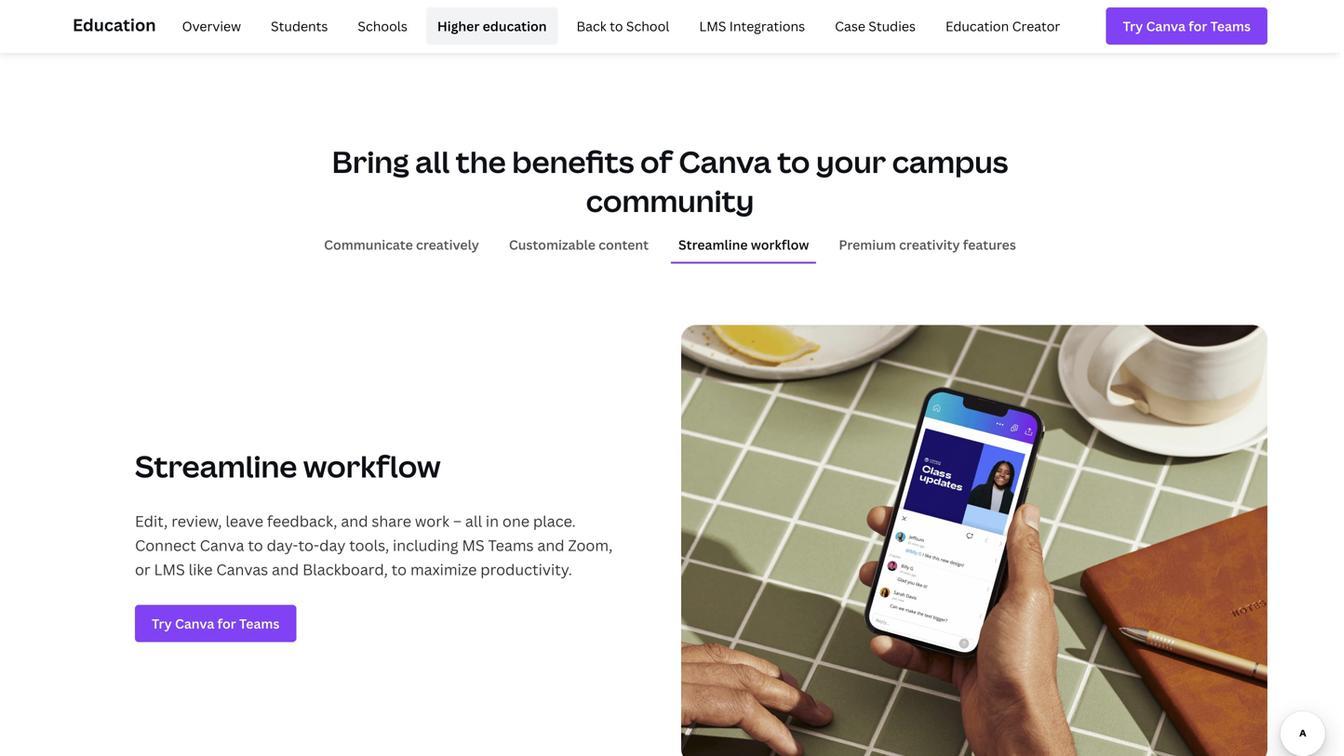 Task type: locate. For each thing, give the bounding box(es) containing it.
streamline down community
[[679, 236, 748, 254]]

canva right of
[[679, 142, 772, 182]]

0 horizontal spatial streamline workflow
[[135, 446, 441, 487]]

1 vertical spatial lms
[[154, 560, 185, 580]]

and
[[341, 511, 368, 531], [537, 536, 565, 556], [272, 560, 299, 580]]

0 horizontal spatial canva
[[200, 536, 244, 556]]

0 vertical spatial streamline workflow
[[679, 236, 809, 254]]

2 horizontal spatial and
[[537, 536, 565, 556]]

streamline workflow
[[679, 236, 809, 254], [135, 446, 441, 487]]

canva up the canvas
[[200, 536, 244, 556]]

0 horizontal spatial and
[[272, 560, 299, 580]]

community
[[586, 180, 754, 221]]

0 horizontal spatial streamline
[[135, 446, 297, 487]]

canva
[[679, 142, 772, 182], [200, 536, 244, 556]]

0 vertical spatial workflow
[[751, 236, 809, 254]]

1 horizontal spatial lms
[[699, 17, 726, 35]]

1 horizontal spatial workflow
[[751, 236, 809, 254]]

menu bar containing overview
[[163, 7, 1072, 45]]

leave
[[226, 511, 263, 531]]

back
[[577, 17, 607, 35]]

productivity.
[[481, 560, 572, 580]]

tools,
[[349, 536, 389, 556]]

streamline workflow down community
[[679, 236, 809, 254]]

0 horizontal spatial lms
[[154, 560, 185, 580]]

to inside bring all the benefits of canva to your campus community
[[778, 142, 810, 182]]

canvas
[[216, 560, 268, 580]]

place.
[[533, 511, 576, 531]]

0 vertical spatial all
[[415, 142, 450, 182]]

blackboard,
[[303, 560, 388, 580]]

lms inside menu bar
[[699, 17, 726, 35]]

overview link
[[171, 7, 252, 45]]

all
[[415, 142, 450, 182], [465, 511, 482, 531]]

like
[[189, 560, 213, 580]]

lms
[[699, 17, 726, 35], [154, 560, 185, 580]]

bring
[[332, 142, 409, 182]]

customizable content button
[[502, 227, 656, 262]]

0 vertical spatial streamline
[[679, 236, 748, 254]]

1 horizontal spatial all
[[465, 511, 482, 531]]

maximize
[[410, 560, 477, 580]]

or
[[135, 560, 151, 580]]

case studies link
[[824, 7, 927, 45]]

campus
[[892, 142, 1009, 182]]

back to school
[[577, 17, 670, 35]]

lms down connect
[[154, 560, 185, 580]]

streamline workflow inside streamline workflow "button"
[[679, 236, 809, 254]]

0 vertical spatial and
[[341, 511, 368, 531]]

to left your
[[778, 142, 810, 182]]

higher education
[[437, 17, 547, 35]]

1 vertical spatial and
[[537, 536, 565, 556]]

to right back
[[610, 17, 623, 35]]

streamline workflow up feedback,
[[135, 446, 441, 487]]

lms inside edit, review, leave feedback, and share work – all in one place. connect canva to day-to-day tools, including ms teams and zoom, or lms like canvas and blackboard, to maximize productivity.
[[154, 560, 185, 580]]

to
[[610, 17, 623, 35], [778, 142, 810, 182], [248, 536, 263, 556], [392, 560, 407, 580]]

of
[[640, 142, 673, 182]]

workflow
[[751, 236, 809, 254], [303, 446, 441, 487]]

workflow up share
[[303, 446, 441, 487]]

education
[[73, 13, 156, 36], [946, 17, 1009, 35]]

premium creativity features
[[839, 236, 1016, 254]]

1 vertical spatial all
[[465, 511, 482, 531]]

lms left integrations
[[699, 17, 726, 35]]

all right – on the left bottom of page
[[465, 511, 482, 531]]

menu bar
[[163, 7, 1072, 45]]

the
[[456, 142, 506, 182]]

0 horizontal spatial workflow
[[303, 446, 441, 487]]

back to school link
[[566, 7, 681, 45]]

2 vertical spatial and
[[272, 560, 299, 580]]

streamline up review,
[[135, 446, 297, 487]]

creativity
[[899, 236, 960, 254]]

and down 'place.' on the bottom left of the page
[[537, 536, 565, 556]]

education
[[483, 17, 547, 35]]

1 horizontal spatial canva
[[679, 142, 772, 182]]

content
[[599, 236, 649, 254]]

1 horizontal spatial education
[[946, 17, 1009, 35]]

workflow left premium
[[751, 236, 809, 254]]

0 horizontal spatial education
[[73, 13, 156, 36]]

all left the
[[415, 142, 450, 182]]

and up tools,
[[341, 511, 368, 531]]

1 vertical spatial canva
[[200, 536, 244, 556]]

0 horizontal spatial all
[[415, 142, 450, 182]]

0 vertical spatial lms
[[699, 17, 726, 35]]

1 horizontal spatial streamline workflow
[[679, 236, 809, 254]]

school
[[626, 17, 670, 35]]

case studies
[[835, 17, 916, 35]]

streamline
[[679, 236, 748, 254], [135, 446, 297, 487]]

1 horizontal spatial streamline
[[679, 236, 748, 254]]

all inside edit, review, leave feedback, and share work – all in one place. connect canva to day-to-day tools, including ms teams and zoom, or lms like canvas and blackboard, to maximize productivity.
[[465, 511, 482, 531]]

and down day-
[[272, 560, 299, 580]]

higher
[[437, 17, 480, 35]]

0 vertical spatial canva
[[679, 142, 772, 182]]

teams
[[488, 536, 534, 556]]

1 horizontal spatial and
[[341, 511, 368, 531]]

benefits
[[512, 142, 634, 182]]

menu bar inside education element
[[163, 7, 1072, 45]]

canva inside bring all the benefits of canva to your campus community
[[679, 142, 772, 182]]



Task type: describe. For each thing, give the bounding box(es) containing it.
integrations
[[730, 17, 805, 35]]

studies
[[869, 17, 916, 35]]

communicate creatively
[[324, 236, 479, 254]]

lms integrations link
[[688, 7, 817, 45]]

streamline inside "button"
[[679, 236, 748, 254]]

review,
[[171, 511, 222, 531]]

1 vertical spatial streamline workflow
[[135, 446, 441, 487]]

education creator link
[[935, 7, 1072, 45]]

feedback,
[[267, 511, 337, 531]]

1 vertical spatial streamline
[[135, 446, 297, 487]]

higher education link
[[426, 7, 558, 45]]

zoom,
[[568, 536, 613, 556]]

creatively
[[416, 236, 479, 254]]

one
[[503, 511, 530, 531]]

viewing canva comments on phone image
[[681, 325, 1268, 757]]

day-
[[267, 536, 298, 556]]

education creator
[[946, 17, 1061, 35]]

case
[[835, 17, 866, 35]]

edit,
[[135, 511, 168, 531]]

overview
[[182, 17, 241, 35]]

workflow inside "button"
[[751, 236, 809, 254]]

–
[[453, 511, 462, 531]]

work
[[415, 511, 450, 531]]

premium creativity features button
[[832, 227, 1024, 262]]

features
[[963, 236, 1016, 254]]

share
[[372, 511, 411, 531]]

bring all the benefits of canva to your campus community
[[332, 142, 1009, 221]]

connect
[[135, 536, 196, 556]]

customizable
[[509, 236, 596, 254]]

ms
[[462, 536, 485, 556]]

customizable content
[[509, 236, 649, 254]]

streamline workflow button
[[671, 227, 817, 262]]

to down including
[[392, 560, 407, 580]]

education for education
[[73, 13, 156, 36]]

1 vertical spatial workflow
[[303, 446, 441, 487]]

education for education creator
[[946, 17, 1009, 35]]

all inside bring all the benefits of canva to your campus community
[[415, 142, 450, 182]]

in
[[486, 511, 499, 531]]

your
[[816, 142, 886, 182]]

students link
[[260, 7, 339, 45]]

including
[[393, 536, 459, 556]]

day
[[319, 536, 346, 556]]

students
[[271, 17, 328, 35]]

to-
[[298, 536, 319, 556]]

premium
[[839, 236, 896, 254]]

canva inside edit, review, leave feedback, and share work – all in one place. connect canva to day-to-day tools, including ms teams and zoom, or lms like canvas and blackboard, to maximize productivity.
[[200, 536, 244, 556]]

lms integrations
[[699, 17, 805, 35]]

creator
[[1013, 17, 1061, 35]]

to down leave
[[248, 536, 263, 556]]

to inside back to school link
[[610, 17, 623, 35]]

communicate
[[324, 236, 413, 254]]

communicate creatively button
[[317, 227, 487, 262]]

schools
[[358, 17, 408, 35]]

education element
[[73, 0, 1268, 52]]

edit, review, leave feedback, and share work – all in one place. connect canva to day-to-day tools, including ms teams and zoom, or lms like canvas and blackboard, to maximize productivity.
[[135, 511, 613, 580]]

schools link
[[347, 7, 419, 45]]



Task type: vqa. For each thing, say whether or not it's contained in the screenshot.
top Accessing and managing notifications
no



